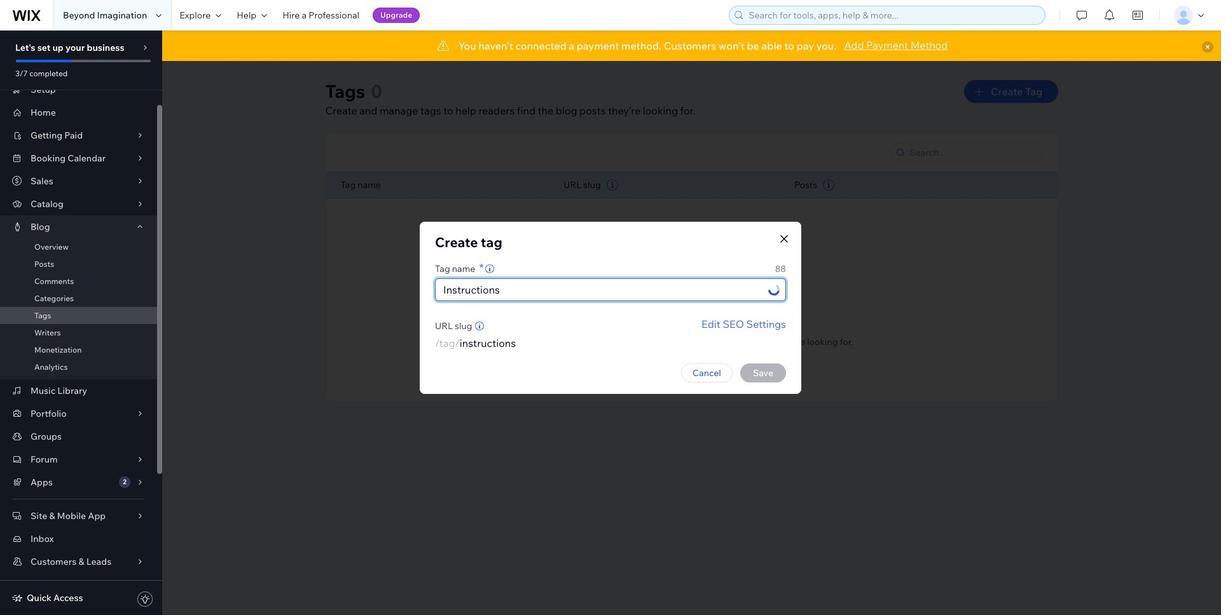Task type: describe. For each thing, give the bounding box(es) containing it.
Search for tools, apps, help & more... field
[[745, 6, 1042, 24]]



Task type: vqa. For each thing, say whether or not it's contained in the screenshot.
E.G., BRUNCH-SPOTS, HOW-TOS, TECHNOLOGY field
yes



Task type: locate. For each thing, give the bounding box(es) containing it.
sidebar element
[[0, 31, 162, 616]]

Search... field
[[906, 144, 1039, 162]]

e.g., Brunch-spots, How-tos, Technology field
[[440, 279, 765, 301]]

alert
[[162, 31, 1222, 61]]



